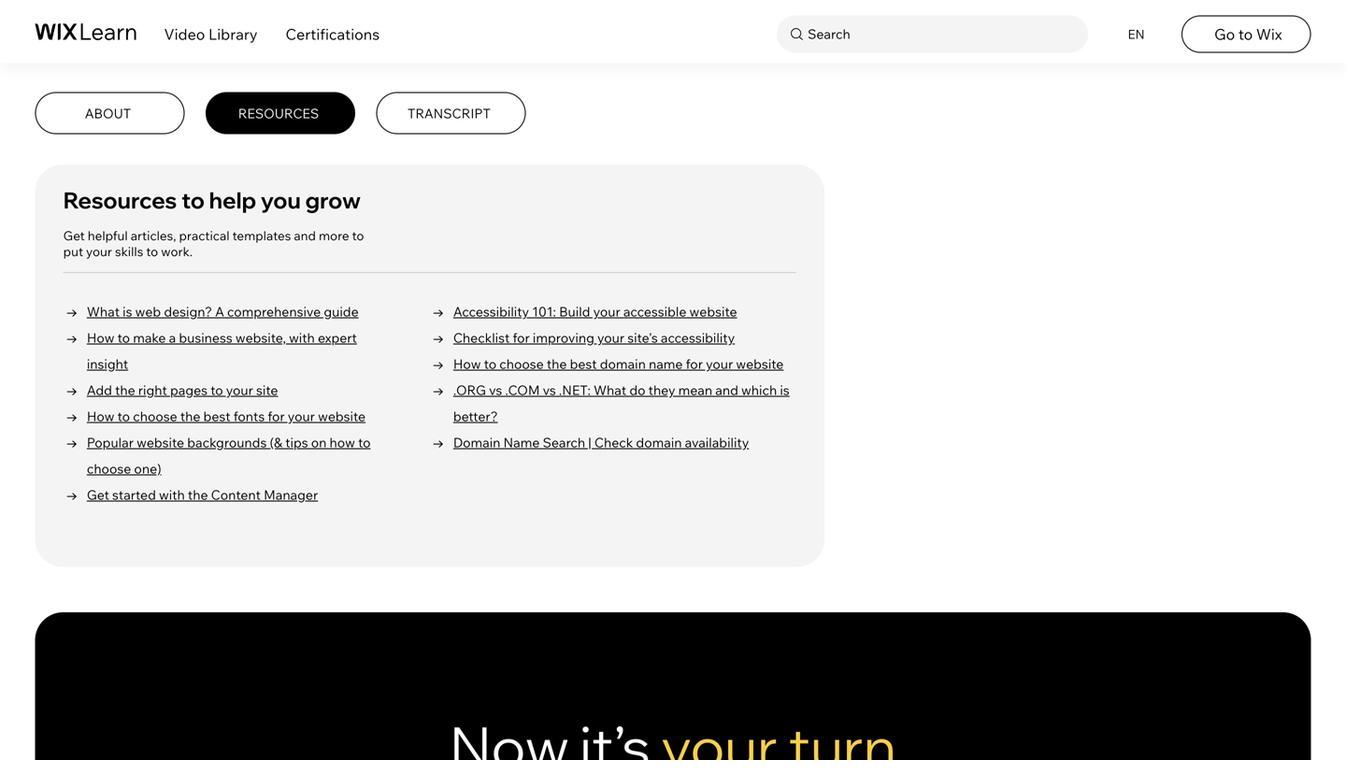 Task type: vqa. For each thing, say whether or not it's contained in the screenshot.
How in the how to make a business website, with expert insight
yes



Task type: locate. For each thing, give the bounding box(es) containing it.
to right go
[[1239, 25, 1253, 43]]

get
[[63, 228, 85, 244], [87, 487, 109, 503]]

for
[[513, 330, 530, 346], [686, 356, 703, 372], [268, 408, 285, 425]]

your up tips
[[288, 408, 315, 425]]

improving
[[533, 330, 595, 346]]

with down one)
[[159, 487, 185, 503]]

0 horizontal spatial what
[[87, 304, 120, 320]]

get started with the content manager
[[87, 487, 318, 503]]

the
[[547, 356, 567, 372], [115, 382, 135, 398], [180, 408, 201, 425], [188, 487, 208, 503]]

the for fonts
[[180, 408, 201, 425]]

1 vertical spatial choose
[[133, 408, 177, 425]]

transcript
[[408, 105, 491, 122]]

domain
[[453, 434, 501, 451]]

pages
[[170, 382, 208, 398]]

website
[[690, 304, 737, 320], [736, 356, 784, 372], [318, 408, 366, 425], [137, 434, 184, 451]]

to left make
[[117, 330, 130, 346]]

domain name search | check domain availability link
[[453, 434, 749, 451]]

business
[[179, 330, 233, 346]]

tips
[[285, 434, 308, 451]]

choose down popular
[[87, 461, 131, 477]]

1 vertical spatial with
[[289, 330, 315, 346]]

help
[[209, 186, 256, 214]]

templates
[[232, 228, 291, 244]]

your inside get helpful articles, practical templates and more to put your skills to work.
[[86, 244, 112, 260]]

2 vertical spatial with
[[159, 487, 185, 503]]

how inside how to make a business website, with expert insight
[[87, 330, 115, 346]]

domain up do
[[600, 356, 646, 372]]

with left expert
[[289, 330, 315, 346]]

to right how
[[358, 434, 371, 451]]

what left web
[[87, 304, 120, 320]]

video library
[[164, 25, 258, 43]]

and left more
[[294, 228, 316, 244]]

1 horizontal spatial what
[[594, 382, 627, 398]]

resources
[[238, 105, 319, 122]]

.org
[[453, 382, 486, 398]]

1 horizontal spatial best
[[570, 356, 597, 372]]

for up mean
[[686, 356, 703, 372]]

0 vertical spatial with
[[1009, 44, 1034, 61]]

how down add
[[87, 408, 115, 425]]

get left started
[[87, 487, 109, 503]]

0 horizontal spatial with
[[159, 487, 185, 503]]

the down the improving
[[547, 356, 567, 372]]

a
[[215, 304, 224, 320]]

1 horizontal spatial with
[[289, 330, 315, 346]]

is inside .org vs .com vs .net: what do they mean and which is better?
[[780, 382, 790, 398]]

list
[[848, 0, 1312, 140]]

1 horizontal spatial is
[[780, 382, 790, 398]]

video library link
[[164, 25, 258, 43]]

what is web design? a comprehensive guide link
[[87, 304, 359, 320]]

about
[[85, 105, 131, 122]]

0 horizontal spatial best
[[203, 408, 231, 425]]

2 vs from the left
[[543, 382, 556, 398]]

1 vertical spatial get
[[87, 487, 109, 503]]

vs
[[489, 382, 502, 398], [543, 382, 556, 398]]

checklist for improving your site's accessibility
[[453, 330, 735, 346]]

expert
[[318, 330, 357, 346]]

1 horizontal spatial vs
[[543, 382, 556, 398]]

(&
[[270, 434, 282, 451]]

get for get started with the content manager
[[87, 487, 109, 503]]

to
[[1239, 25, 1253, 43], [181, 186, 205, 214], [352, 228, 364, 244], [146, 244, 158, 260], [117, 330, 130, 346], [484, 356, 497, 372], [211, 382, 223, 398], [117, 408, 130, 425], [358, 434, 371, 451]]

0 vertical spatial choose
[[500, 356, 544, 372]]

0 vertical spatial how
[[87, 330, 115, 346]]

best up backgrounds at the left bottom of page
[[203, 408, 231, 425]]

get left the helpful
[[63, 228, 85, 244]]

to right more
[[352, 228, 364, 244]]

create interactions with animations
[[888, 44, 1104, 61]]

1 horizontal spatial for
[[513, 330, 530, 346]]

your down the accessibility
[[706, 356, 733, 372]]

domain right check
[[636, 434, 682, 451]]

1 horizontal spatial choose
[[133, 408, 177, 425]]

0 vertical spatial get
[[63, 228, 85, 244]]

1 vertical spatial is
[[780, 382, 790, 398]]

vs right .org
[[489, 382, 502, 398]]

1 vertical spatial what
[[594, 382, 627, 398]]

choose down 'right'
[[133, 408, 177, 425]]

the left content at the bottom of page
[[188, 487, 208, 503]]

1 vs from the left
[[489, 382, 502, 398]]

what left do
[[594, 382, 627, 398]]

1 horizontal spatial get
[[87, 487, 109, 503]]

with for get started with the content manager
[[159, 487, 185, 503]]

1 list item from the top
[[848, 0, 1312, 28]]

create
[[888, 44, 930, 61]]

0 vertical spatial and
[[294, 228, 316, 244]]

with
[[1009, 44, 1034, 61], [289, 330, 315, 346], [159, 487, 185, 503]]

web
[[135, 304, 161, 320]]

insight
[[87, 356, 128, 372]]

for up (&
[[268, 408, 285, 425]]

how
[[87, 330, 115, 346], [453, 356, 481, 372], [87, 408, 115, 425]]

0 vertical spatial for
[[513, 330, 530, 346]]

is right which
[[780, 382, 790, 398]]

accessibility
[[661, 330, 735, 346]]

how
[[330, 434, 355, 451]]

what
[[87, 304, 120, 320], [594, 382, 627, 398]]

accessibility
[[453, 304, 529, 320]]

1 vertical spatial domain
[[636, 434, 682, 451]]

how up insight
[[87, 330, 115, 346]]

one)
[[134, 461, 161, 477]]

the down the pages
[[180, 408, 201, 425]]

0 vertical spatial domain
[[600, 356, 646, 372]]

1 vertical spatial best
[[203, 408, 231, 425]]

with left animations
[[1009, 44, 1034, 61]]

0 horizontal spatial vs
[[489, 382, 502, 398]]

name
[[649, 356, 683, 372]]

2 horizontal spatial with
[[1009, 44, 1034, 61]]

with for create interactions with animations
[[1009, 44, 1034, 61]]

2 vertical spatial choose
[[87, 461, 131, 477]]

is left web
[[123, 304, 132, 320]]

add
[[87, 382, 112, 398]]

with inside how to make a business website, with expert insight
[[289, 330, 315, 346]]

started
[[112, 487, 156, 503]]

website up which
[[736, 356, 784, 372]]

your
[[86, 244, 112, 260], [593, 304, 621, 320], [598, 330, 625, 346], [706, 356, 733, 372], [226, 382, 253, 398], [288, 408, 315, 425]]

how up .org
[[453, 356, 481, 372]]

for right checklist in the left of the page
[[513, 330, 530, 346]]

domain
[[600, 356, 646, 372], [636, 434, 682, 451]]

0 vertical spatial what
[[87, 304, 120, 320]]

menu bar
[[0, 0, 1347, 63]]

your right put
[[86, 244, 112, 260]]

the for manager
[[188, 487, 208, 503]]

2 list item from the top
[[848, 24, 1312, 82]]

website up one)
[[137, 434, 184, 451]]

list item
[[848, 0, 1312, 28], [848, 24, 1312, 82]]

with inside list item
[[1009, 44, 1034, 61]]

best for fonts
[[203, 408, 231, 425]]

how to make a business website, with expert insight link
[[87, 330, 357, 372]]

site
[[256, 382, 278, 398]]

and
[[294, 228, 316, 244], [716, 382, 739, 398]]

1 vertical spatial for
[[686, 356, 703, 372]]

.org vs .com vs .net: what do they mean and which is better?
[[453, 382, 790, 425]]

1 vertical spatial and
[[716, 382, 739, 398]]

transcript button
[[376, 92, 526, 134]]

0 horizontal spatial choose
[[87, 461, 131, 477]]

popular website backgrounds (& tips on how to choose one) link
[[87, 434, 371, 477]]

go to wix
[[1215, 25, 1283, 43]]

2 horizontal spatial choose
[[500, 356, 544, 372]]

wix
[[1257, 25, 1283, 43]]

0 horizontal spatial get
[[63, 228, 85, 244]]

and right mean
[[716, 382, 739, 398]]

how to choose the best domain name for your website
[[453, 356, 784, 372]]

2 vertical spatial how
[[87, 408, 115, 425]]

1 horizontal spatial and
[[716, 382, 739, 398]]

1 vertical spatial how
[[453, 356, 481, 372]]

2 vertical spatial for
[[268, 408, 285, 425]]

popular
[[87, 434, 134, 451]]

0 vertical spatial best
[[570, 356, 597, 372]]

what is web design? a comprehensive guide
[[87, 304, 359, 320]]

0 horizontal spatial is
[[123, 304, 132, 320]]

choose up .com
[[500, 356, 544, 372]]

0 horizontal spatial and
[[294, 228, 316, 244]]

best
[[570, 356, 597, 372], [203, 408, 231, 425]]

interactions
[[933, 44, 1005, 61]]

better?
[[453, 408, 498, 425]]

vs left '.net:'
[[543, 382, 556, 398]]

domain for best
[[600, 356, 646, 372]]

get inside get helpful articles, practical templates and more to put your skills to work.
[[63, 228, 85, 244]]

best up '.net:'
[[570, 356, 597, 372]]



Task type: describe. For each thing, give the bounding box(es) containing it.
accessibility 101: build your accessible website link
[[453, 304, 737, 320]]

to down checklist in the left of the page
[[484, 356, 497, 372]]

how to make a business website, with expert insight
[[87, 330, 357, 372]]

how to choose the best fonts for your website
[[87, 408, 366, 425]]

certifications
[[286, 25, 380, 43]]

work.
[[161, 244, 193, 260]]

to up practical
[[181, 186, 205, 214]]

domain name search | check domain availability
[[453, 434, 749, 451]]

they
[[649, 382, 676, 398]]

to inside go to wix link
[[1239, 25, 1253, 43]]

fonts
[[234, 408, 265, 425]]

0 vertical spatial is
[[123, 304, 132, 320]]

build
[[559, 304, 590, 320]]

your left site on the bottom left
[[226, 382, 253, 398]]

articles,
[[131, 228, 176, 244]]

name
[[504, 434, 540, 451]]

resources
[[63, 186, 177, 214]]

you
[[261, 186, 301, 214]]

your up how to choose the best domain name for your website
[[598, 330, 625, 346]]

resources button
[[206, 92, 355, 134]]

accessibility 101: build your accessible website
[[453, 304, 737, 320]]

your up checklist for improving your site's accessibility
[[593, 304, 621, 320]]

choose for how to choose the best domain name for your website
[[500, 356, 544, 372]]

to up popular
[[117, 408, 130, 425]]

website up the accessibility
[[690, 304, 737, 320]]

the for domain
[[547, 356, 567, 372]]

video
[[164, 25, 205, 43]]

make
[[133, 330, 166, 346]]

site's
[[628, 330, 658, 346]]

en
[[1128, 26, 1145, 42]]

add the right pages to your site link
[[87, 382, 278, 398]]

get for get helpful articles, practical templates and more to put your skills to work.
[[63, 228, 85, 244]]

search
[[543, 434, 586, 451]]

the right add
[[115, 382, 135, 398]]

which
[[742, 382, 777, 398]]

add the right pages to your site
[[87, 382, 278, 398]]

to inside how to make a business website, with expert insight
[[117, 330, 130, 346]]

website up how
[[318, 408, 366, 425]]

how for how to make a business website, with expert insight
[[87, 330, 115, 346]]

and inside get helpful articles, practical templates and more to put your skills to work.
[[294, 228, 316, 244]]

.org vs .com vs .net: what do they mean and which is better? link
[[453, 382, 790, 425]]

list containing create interactions with animations
[[848, 0, 1312, 140]]

.com
[[505, 382, 540, 398]]

what inside .org vs .com vs .net: what do they mean and which is better?
[[594, 382, 627, 398]]

en button
[[1117, 15, 1154, 53]]

manager
[[264, 487, 318, 503]]

grow
[[305, 186, 361, 214]]

2 horizontal spatial for
[[686, 356, 703, 372]]

website,
[[236, 330, 286, 346]]

availability
[[685, 434, 749, 451]]

mean
[[679, 382, 713, 398]]

get started with the content manager link
[[87, 487, 318, 503]]

on
[[311, 434, 327, 451]]

to right skills
[[146, 244, 158, 260]]

how for how to choose the best fonts for your website
[[87, 408, 115, 425]]

library
[[209, 25, 258, 43]]

a
[[169, 330, 176, 346]]

skills
[[115, 244, 143, 260]]

popular website backgrounds (& tips on how to choose one)
[[87, 434, 371, 477]]

choose inside the popular website backgrounds (& tips on how to choose one)
[[87, 461, 131, 477]]

animations
[[1037, 44, 1104, 61]]

resources to help you grow
[[63, 186, 361, 214]]

.net:
[[559, 382, 591, 398]]

how for how to choose the best domain name for your website
[[453, 356, 481, 372]]

check
[[595, 434, 633, 451]]

more
[[319, 228, 349, 244]]

menu bar containing video library
[[0, 0, 1347, 63]]

to inside the popular website backgrounds (& tips on how to choose one)
[[358, 434, 371, 451]]

website inside the popular website backgrounds (& tips on how to choose one)
[[137, 434, 184, 451]]

09 lesson icons/replay/05 replay full image
[[853, 39, 879, 66]]

helpful
[[88, 228, 128, 244]]

certifications link
[[286, 25, 380, 43]]

10:29
[[1265, 44, 1297, 61]]

accessible
[[624, 304, 687, 320]]

|
[[588, 434, 592, 451]]

do
[[630, 382, 646, 398]]

right
[[138, 382, 167, 398]]

go
[[1215, 25, 1236, 43]]

put
[[63, 244, 83, 260]]

how to choose the best fonts for your website link
[[87, 408, 366, 425]]

checklist for improving your site's accessibility link
[[453, 330, 735, 346]]

domain for check
[[636, 434, 682, 451]]

design?
[[164, 304, 212, 320]]

101:
[[532, 304, 556, 320]]

choose for how to choose the best fonts for your website
[[133, 408, 177, 425]]

guide
[[324, 304, 359, 320]]

about button
[[35, 92, 185, 134]]

list item containing create interactions with animations
[[848, 24, 1312, 82]]

and inside .org vs .com vs .net: what do they mean and which is better?
[[716, 382, 739, 398]]

go to wix link
[[1182, 15, 1312, 53]]

get helpful articles, practical templates and more to put your skills to work.
[[63, 228, 364, 260]]

to up how to choose the best fonts for your website
[[211, 382, 223, 398]]

comprehensive
[[227, 304, 321, 320]]

Search text field
[[803, 22, 1084, 46]]

backgrounds
[[187, 434, 267, 451]]

best for domain
[[570, 356, 597, 372]]

how to choose the best domain name for your website link
[[453, 356, 784, 372]]

0 horizontal spatial for
[[268, 408, 285, 425]]



